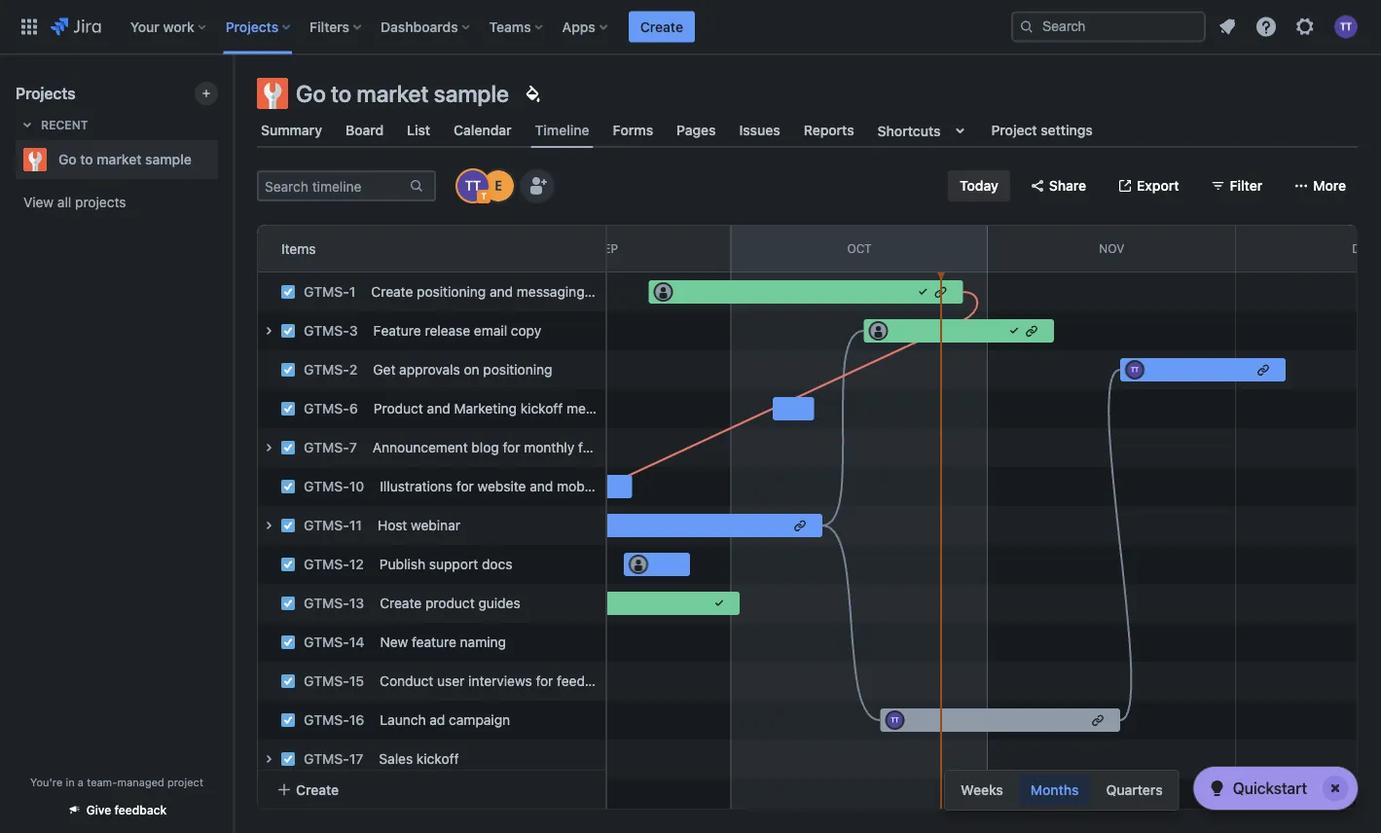 Task type: vqa. For each thing, say whether or not it's contained in the screenshot.
next image
no



Task type: locate. For each thing, give the bounding box(es) containing it.
feedback
[[557, 673, 615, 689], [114, 803, 167, 817]]

1 horizontal spatial go
[[296, 80, 326, 107]]

2 task image from the top
[[280, 323, 296, 339]]

positioning down copy
[[483, 362, 552, 378]]

gtms-21
[[304, 790, 364, 806]]

gtms- down gtms-17
[[304, 790, 349, 806]]

for right 'blog'
[[503, 439, 520, 456]]

jira image
[[51, 15, 101, 38], [51, 15, 101, 38]]

issues link
[[735, 113, 784, 148]]

cell down ad
[[257, 740, 605, 779]]

5 task image from the top
[[280, 596, 296, 611]]

host
[[378, 517, 407, 533]]

row down product
[[247, 618, 605, 662]]

row up approvals
[[247, 307, 605, 350]]

feedback right interviews
[[557, 673, 615, 689]]

0 horizontal spatial sample
[[145, 151, 192, 167]]

show child issues image left gtms-7 "link"
[[257, 436, 280, 459]]

gtms- down gtms-7 "link"
[[304, 478, 349, 494]]

to
[[331, 80, 352, 107], [80, 151, 93, 167]]

projects up collapse recent projects image
[[16, 84, 76, 103]]

eloisefrancis23 image
[[483, 170, 514, 201]]

gtms- for 11
[[304, 517, 349, 533]]

row down sales kickoff
[[257, 779, 641, 818]]

gtms- for 6
[[304, 401, 349, 417]]

row down marketing
[[247, 423, 677, 467]]

1 horizontal spatial go to market sample
[[296, 80, 509, 107]]

row down new feature naming
[[247, 657, 615, 701]]

project settings link
[[987, 113, 1097, 148]]

announcement blog for monthly feature updates
[[373, 439, 677, 456]]

task image left gtms-15 link
[[280, 674, 296, 689]]

0 vertical spatial and
[[490, 284, 513, 300]]

0 vertical spatial go to market sample
[[296, 80, 509, 107]]

task image for gtms-2
[[280, 362, 296, 378]]

summary
[[261, 122, 322, 138]]

forms
[[613, 122, 653, 138]]

settings image
[[1294, 15, 1317, 38]]

row down publish support docs
[[247, 579, 605, 623]]

row containing gtms-16
[[247, 696, 605, 740]]

gtms- down gtms-11
[[304, 556, 349, 572]]

task image left "gtms-21"
[[280, 790, 296, 806]]

8 gtms- from the top
[[304, 556, 349, 572]]

6 task image from the top
[[280, 712, 296, 728]]

row containing gtms-13
[[247, 579, 605, 623]]

6 gtms- from the top
[[304, 478, 349, 494]]

row containing gtms-12
[[247, 540, 605, 584]]

in
[[66, 776, 75, 788]]

1 horizontal spatial market
[[357, 80, 429, 107]]

apps
[[562, 18, 596, 35]]

gtms-1
[[304, 284, 356, 300]]

sample left add to starred icon
[[145, 151, 192, 167]]

gtms- for 13
[[304, 595, 349, 611]]

0 vertical spatial kickoff
[[520, 401, 563, 417]]

gtms-16
[[304, 712, 364, 728]]

10 gtms- from the top
[[304, 634, 349, 650]]

to down recent
[[80, 151, 93, 167]]

1 horizontal spatial sample
[[434, 80, 509, 107]]

task image left gtms-2
[[280, 362, 296, 378]]

shortcuts
[[878, 122, 941, 138]]

row down ad
[[247, 735, 605, 779]]

sample up calendar
[[434, 80, 509, 107]]

gtms- down the gtms-12 link
[[304, 595, 349, 611]]

1 horizontal spatial create button
[[629, 11, 695, 42]]

task image left gtms-6 link
[[280, 401, 296, 417]]

0 vertical spatial projects
[[226, 18, 279, 35]]

feature right new
[[639, 284, 684, 300]]

14 gtms- from the top
[[304, 790, 349, 806]]

task image left gtms-17
[[280, 751, 296, 767]]

and
[[490, 284, 513, 300], [427, 401, 450, 417], [530, 478, 553, 494]]

give feedback button
[[55, 794, 178, 826]]

cell
[[257, 311, 605, 350], [257, 428, 677, 467], [257, 506, 605, 545], [257, 740, 605, 779]]

gtms- for 15
[[304, 673, 349, 689]]

cell up approvals
[[257, 311, 605, 350]]

4 gtms- from the top
[[304, 401, 349, 417]]

go
[[296, 80, 326, 107], [58, 151, 77, 167]]

1 gtms- from the top
[[304, 284, 349, 300]]

new feature naming
[[380, 634, 506, 650]]

6 task image from the top
[[280, 674, 296, 689]]

row group
[[247, 273, 684, 833]]

task image left gtms-11 "link"
[[280, 518, 296, 533]]

0 vertical spatial sample
[[434, 80, 509, 107]]

task image for gtms-6
[[280, 401, 296, 417]]

3 cell from the top
[[257, 506, 605, 545]]

you're
[[30, 776, 63, 788]]

2 cell from the top
[[257, 428, 677, 467]]

1 vertical spatial to
[[80, 151, 93, 167]]

task image for gtms-17
[[280, 751, 296, 767]]

task image for gtms-13
[[280, 596, 296, 611]]

7 gtms- from the top
[[304, 517, 349, 533]]

2 task image from the top
[[280, 401, 296, 417]]

gtms- up "gtms-7"
[[304, 401, 349, 417]]

dashboards button
[[375, 11, 478, 42]]

your profile and settings image
[[1334, 15, 1358, 38]]

21
[[349, 790, 364, 806]]

add to starred image
[[212, 148, 236, 171]]

projects inside popup button
[[226, 18, 279, 35]]

1 horizontal spatial projects
[[226, 18, 279, 35]]

show child issues image
[[257, 319, 280, 343], [257, 436, 280, 459], [257, 748, 280, 771]]

row
[[247, 307, 605, 350], [247, 346, 605, 389], [247, 384, 617, 428], [247, 423, 677, 467], [247, 462, 626, 506], [247, 501, 605, 545], [247, 540, 605, 584], [247, 579, 605, 623], [247, 618, 605, 662], [247, 657, 615, 701], [247, 696, 605, 740], [247, 735, 605, 779], [257, 779, 641, 818]]

banner
[[0, 0, 1381, 55]]

task image for gtms-11
[[280, 518, 296, 533]]

1 vertical spatial go to market sample
[[58, 151, 192, 167]]

0 vertical spatial create button
[[629, 11, 695, 42]]

2 gtms- from the top
[[304, 323, 349, 339]]

task image left gtms-13 link
[[280, 596, 296, 611]]

task image down show child issues image
[[280, 557, 296, 572]]

row down illustrations
[[247, 501, 605, 545]]

2 show child issues image from the top
[[257, 436, 280, 459]]

gtms- up gtms-3 link on the top left
[[304, 284, 349, 300]]

kickoff inside cell
[[417, 751, 459, 767]]

grid
[[227, 225, 1381, 833]]

1 task image from the top
[[280, 284, 296, 300]]

product
[[425, 595, 475, 611]]

gtms-14 link
[[304, 634, 364, 650]]

0 horizontal spatial market
[[97, 151, 142, 167]]

gtms- for 10
[[304, 478, 349, 494]]

17
[[349, 751, 363, 767]]

interviews
[[468, 673, 532, 689]]

feature right new on the left of page
[[412, 634, 456, 650]]

sales kickoff
[[379, 751, 459, 767]]

and down approvals
[[427, 401, 450, 417]]

tab list containing timeline
[[245, 113, 1369, 148]]

collapse recent projects image
[[16, 113, 39, 136]]

create right apps popup button
[[640, 18, 683, 35]]

dashboards
[[381, 18, 458, 35]]

cell up publish support docs
[[257, 506, 605, 545]]

task image for gtms-14
[[280, 635, 296, 650]]

0 vertical spatial positioning
[[417, 284, 486, 300]]

row down "announcement"
[[247, 462, 626, 506]]

gtms- for 1
[[304, 284, 349, 300]]

release
[[425, 323, 470, 339]]

7 task image from the top
[[280, 751, 296, 767]]

row down conduct
[[247, 696, 605, 740]]

0 horizontal spatial feedback
[[114, 803, 167, 817]]

for right documentation
[[527, 790, 545, 806]]

3 gtms- from the top
[[304, 362, 349, 378]]

1 vertical spatial market
[[97, 151, 142, 167]]

quickstart
[[1233, 779, 1307, 798]]

2 vertical spatial and
[[530, 478, 553, 494]]

gtms- up gtms-15
[[304, 634, 349, 650]]

row containing gtms-14
[[247, 618, 605, 662]]

4 task image from the top
[[280, 479, 296, 494]]

gtms-1 link
[[304, 284, 356, 300]]

user
[[437, 673, 465, 689]]

weeks
[[961, 782, 1003, 798]]

task image left gtms-3
[[280, 323, 296, 339]]

primary element
[[12, 0, 1011, 54]]

2 vertical spatial show child issues image
[[257, 748, 280, 771]]

gtms-10
[[304, 478, 364, 494]]

months button
[[1019, 775, 1091, 806]]

gtms- up gtms-17 link
[[304, 712, 349, 728]]

product and marketing kickoff meeting
[[374, 401, 617, 417]]

kickoff down ad
[[417, 751, 459, 767]]

column header
[[227, 226, 483, 272]]

add people image
[[526, 174, 549, 198]]

4 cell from the top
[[257, 740, 605, 779]]

a
[[78, 776, 84, 788]]

11 gtms- from the top
[[304, 673, 349, 689]]

row containing gtms-3
[[247, 307, 605, 350]]

0 vertical spatial to
[[331, 80, 352, 107]]

9 gtms- from the top
[[304, 595, 349, 611]]

gtms- up the gtms-16
[[304, 673, 349, 689]]

1 vertical spatial create button
[[265, 772, 599, 807]]

gtms- up "gtms-21"
[[304, 751, 349, 767]]

monthly
[[524, 439, 575, 456]]

market inside go to market sample link
[[97, 151, 142, 167]]

terry turtle image
[[457, 170, 489, 201]]

gtms-11
[[304, 517, 362, 533]]

gtms- for 12
[[304, 556, 349, 572]]

task image for gtms-21
[[280, 790, 296, 806]]

shortcuts button
[[874, 113, 976, 148]]

1 cell from the top
[[257, 311, 605, 350]]

show child issues image for gtms-3
[[257, 319, 280, 343]]

2 horizontal spatial and
[[530, 478, 553, 494]]

gtms- down 'gtms-1'
[[304, 323, 349, 339]]

task image up show child issues image
[[280, 479, 296, 494]]

1 vertical spatial positioning
[[483, 362, 552, 378]]

1 vertical spatial feedback
[[114, 803, 167, 817]]

all
[[57, 194, 71, 210]]

1 vertical spatial show child issues image
[[257, 436, 280, 459]]

sales
[[379, 751, 413, 767]]

0 vertical spatial feedback
[[557, 673, 615, 689]]

market up view all projects link
[[97, 151, 142, 167]]

illustrations
[[380, 478, 453, 494]]

task image
[[280, 284, 296, 300], [280, 323, 296, 339], [280, 440, 296, 456], [280, 479, 296, 494], [280, 635, 296, 650], [280, 712, 296, 728], [280, 790, 296, 806]]

4 task image from the top
[[280, 557, 296, 572]]

and left mobile
[[530, 478, 553, 494]]

task image left gtms-14
[[280, 635, 296, 650]]

0 horizontal spatial create button
[[265, 772, 599, 807]]

go to market sample up view all projects link
[[58, 151, 192, 167]]

filter
[[1230, 178, 1263, 194]]

feature down the meeting
[[578, 439, 623, 456]]

1 vertical spatial projects
[[16, 84, 76, 103]]

to up board
[[331, 80, 352, 107]]

grid containing items
[[227, 225, 1381, 833]]

show child issues image left gtms-3
[[257, 319, 280, 343]]

go up summary
[[296, 80, 326, 107]]

0 horizontal spatial go to market sample
[[58, 151, 192, 167]]

12 gtms- from the top
[[304, 712, 349, 728]]

gtms-16 link
[[304, 712, 364, 728]]

1 vertical spatial and
[[427, 401, 450, 417]]

projects up the sidebar navigation icon
[[226, 18, 279, 35]]

launch ad campaign
[[380, 712, 510, 728]]

task image left "gtms-7"
[[280, 440, 296, 456]]

1 horizontal spatial and
[[490, 284, 513, 300]]

projects
[[226, 18, 279, 35], [16, 84, 76, 103]]

gtms- for 3
[[304, 323, 349, 339]]

3 task image from the top
[[280, 440, 296, 456]]

row down host webinar
[[247, 540, 605, 584]]

gtms-12
[[304, 556, 364, 572]]

update
[[379, 790, 426, 806]]

row down approvals
[[247, 384, 617, 428]]

publish support docs
[[379, 556, 512, 572]]

and up email
[[490, 284, 513, 300]]

task image
[[280, 362, 296, 378], [280, 401, 296, 417], [280, 518, 296, 533], [280, 557, 296, 572], [280, 596, 296, 611], [280, 674, 296, 689], [280, 751, 296, 767]]

3 task image from the top
[[280, 518, 296, 533]]

3 show child issues image from the top
[[257, 748, 280, 771]]

5 task image from the top
[[280, 635, 296, 650]]

kickoff up monthly
[[520, 401, 563, 417]]

sidebar navigation image
[[212, 78, 255, 117]]

gtms-11 link
[[304, 517, 362, 533]]

row containing gtms-2
[[247, 346, 605, 389]]

task image for gtms-15
[[280, 674, 296, 689]]

1 vertical spatial go
[[58, 151, 77, 167]]

1 vertical spatial kickoff
[[417, 751, 459, 767]]

mobile
[[557, 478, 599, 494]]

gtms-2
[[304, 362, 358, 378]]

go down recent
[[58, 151, 77, 167]]

timeline
[[535, 122, 589, 138]]

cell down marketing
[[257, 428, 677, 467]]

feedback down managed
[[114, 803, 167, 817]]

13 gtms- from the top
[[304, 751, 349, 767]]

go to market sample up list
[[296, 80, 509, 107]]

quickstart button
[[1194, 767, 1358, 810]]

7 task image from the top
[[280, 790, 296, 806]]

create button right apps popup button
[[629, 11, 695, 42]]

create
[[640, 18, 683, 35], [371, 284, 413, 300], [380, 595, 422, 611], [296, 782, 339, 798]]

filter button
[[1199, 170, 1274, 201]]

0 horizontal spatial kickoff
[[417, 751, 459, 767]]

0 vertical spatial show child issues image
[[257, 319, 280, 343]]

tab list
[[245, 113, 1369, 148]]

5 gtms- from the top
[[304, 439, 349, 456]]

conduct
[[380, 673, 433, 689]]

webinar
[[411, 517, 460, 533]]

1 task image from the top
[[280, 362, 296, 378]]

show child issues image left gtms-17
[[257, 748, 280, 771]]

gtms- for 21
[[304, 790, 349, 806]]

row down "release"
[[247, 346, 605, 389]]

managed
[[117, 776, 164, 788]]

market up list
[[357, 80, 429, 107]]

task image left 'gtms-1'
[[280, 284, 296, 300]]

meeting
[[566, 401, 617, 417]]

gtms- down gtms-6 link
[[304, 439, 349, 456]]

gtms- down gtms-3 link on the top left
[[304, 362, 349, 378]]

row containing gtms-15
[[247, 657, 615, 701]]

gtms- up gtms-12
[[304, 517, 349, 533]]

positioning up "release"
[[417, 284, 486, 300]]

1 horizontal spatial kickoff
[[520, 401, 563, 417]]

create button down sales kickoff
[[265, 772, 599, 807]]

view all projects
[[23, 194, 126, 210]]

1 show child issues image from the top
[[257, 319, 280, 343]]

announcement
[[373, 439, 468, 456]]

1 horizontal spatial to
[[331, 80, 352, 107]]

feature release email copy
[[373, 323, 541, 339]]

your work button
[[124, 11, 214, 42]]

gtms-
[[304, 284, 349, 300], [304, 323, 349, 339], [304, 362, 349, 378], [304, 401, 349, 417], [304, 439, 349, 456], [304, 478, 349, 494], [304, 517, 349, 533], [304, 556, 349, 572], [304, 595, 349, 611], [304, 634, 349, 650], [304, 673, 349, 689], [304, 712, 349, 728], [304, 751, 349, 767], [304, 790, 349, 806]]

task image left the gtms-16
[[280, 712, 296, 728]]

calendar link
[[450, 113, 516, 148]]

update
[[597, 790, 641, 806]]

create down gtms-17 link
[[296, 782, 339, 798]]

website
[[478, 478, 526, 494]]

gtms-7
[[304, 439, 357, 456]]

0 vertical spatial market
[[357, 80, 429, 107]]



Task type: describe. For each thing, give the bounding box(es) containing it.
list link
[[403, 113, 434, 148]]

help image
[[1255, 15, 1278, 38]]

recent
[[41, 118, 88, 131]]

show child issues image
[[257, 514, 280, 537]]

dec
[[1352, 242, 1376, 255]]

for right interviews
[[536, 673, 553, 689]]

projects button
[[220, 11, 298, 42]]

show child issues image for gtms-7
[[257, 436, 280, 459]]

task image for gtms-16
[[280, 712, 296, 728]]

approvals
[[399, 362, 460, 378]]

create inside primary element
[[640, 18, 683, 35]]

task image for gtms-12
[[280, 557, 296, 572]]

launch
[[380, 712, 426, 728]]

create down publish
[[380, 595, 422, 611]]

for left 'website'
[[456, 478, 474, 494]]

campaign
[[449, 712, 510, 728]]

gtms-10 link
[[304, 478, 364, 494]]

feature left update
[[548, 790, 593, 806]]

pages link
[[673, 113, 720, 148]]

new
[[380, 634, 408, 650]]

gtms-17 link
[[304, 751, 363, 767]]

reports link
[[800, 113, 858, 148]]

more button
[[1282, 170, 1358, 201]]

copy
[[511, 323, 541, 339]]

gtms-15 link
[[304, 673, 364, 689]]

gtms-14
[[304, 634, 364, 650]]

update documentation for feature update
[[379, 790, 641, 806]]

gtms-2 link
[[304, 362, 358, 378]]

gtms-13
[[304, 595, 364, 611]]

task image for gtms-10
[[280, 479, 296, 494]]

filters button
[[304, 11, 369, 42]]

set background color image
[[521, 82, 544, 105]]

2
[[349, 362, 358, 378]]

row containing gtms-7
[[247, 423, 677, 467]]

teams
[[489, 18, 531, 35]]

0 horizontal spatial go
[[58, 151, 77, 167]]

your
[[130, 18, 159, 35]]

get approvals on positioning
[[373, 362, 552, 378]]

task image for gtms-1
[[280, 284, 296, 300]]

create up feature
[[371, 284, 413, 300]]

feature inside cell
[[578, 439, 623, 456]]

0 horizontal spatial and
[[427, 401, 450, 417]]

cell containing gtms-3
[[257, 311, 605, 350]]

gtms- for 14
[[304, 634, 349, 650]]

gtms-15
[[304, 673, 364, 689]]

create project image
[[199, 86, 214, 101]]

row containing gtms-11
[[247, 501, 605, 545]]

row group containing gtms-1
[[247, 273, 684, 833]]

14
[[349, 634, 364, 650]]

product
[[374, 401, 423, 417]]

Search field
[[1011, 11, 1206, 42]]

months
[[1031, 782, 1079, 798]]

16
[[349, 712, 364, 728]]

on
[[464, 362, 479, 378]]

gtms- for 7
[[304, 439, 349, 456]]

0 horizontal spatial projects
[[16, 84, 76, 103]]

show child issues image for gtms-17
[[257, 748, 280, 771]]

search image
[[1019, 19, 1035, 35]]

feedback inside button
[[114, 803, 167, 817]]

gtms-21 link
[[304, 790, 364, 806]]

pages
[[677, 122, 716, 138]]

create button inside primary element
[[629, 11, 695, 42]]

project settings
[[991, 122, 1093, 138]]

gtms- for 2
[[304, 362, 349, 378]]

dismiss quickstart image
[[1320, 773, 1351, 804]]

go to market sample link
[[16, 140, 210, 179]]

Search timeline text field
[[259, 172, 407, 200]]

0 vertical spatial go
[[296, 80, 326, 107]]

calendar
[[454, 122, 512, 138]]

settings
[[1041, 122, 1093, 138]]

1 horizontal spatial feedback
[[557, 673, 615, 689]]

weeks button
[[949, 775, 1015, 806]]

gtms- for 17
[[304, 751, 349, 767]]

cell containing gtms-11
[[257, 506, 605, 545]]

1
[[349, 284, 356, 300]]

for left new
[[588, 284, 606, 300]]

cell containing gtms-7
[[257, 428, 677, 467]]

marketing
[[454, 401, 517, 417]]

project
[[991, 122, 1037, 138]]

blog
[[472, 439, 499, 456]]

12
[[349, 556, 364, 572]]

team-
[[87, 776, 117, 788]]

illustrations for website and mobile app
[[380, 478, 626, 494]]

docs
[[482, 556, 512, 572]]

view all projects link
[[16, 185, 218, 220]]

row containing gtms-21
[[257, 779, 641, 818]]

work
[[163, 18, 194, 35]]

gtms-13 link
[[304, 595, 364, 611]]

cell containing gtms-17
[[257, 740, 605, 779]]

new
[[609, 284, 635, 300]]

items row group
[[257, 225, 605, 273]]

quarters button
[[1095, 775, 1174, 806]]

banner containing your work
[[0, 0, 1381, 55]]

7
[[349, 439, 357, 456]]

sep
[[596, 242, 618, 255]]

task image for gtms-3
[[280, 323, 296, 339]]

you're in a team-managed project
[[30, 776, 203, 788]]

3
[[349, 323, 358, 339]]

issues
[[739, 122, 780, 138]]

gtms-6 link
[[304, 401, 358, 417]]

row containing gtms-6
[[247, 384, 617, 428]]

gtms- for 16
[[304, 712, 349, 728]]

notifications image
[[1216, 15, 1239, 38]]

give
[[86, 803, 111, 817]]

ad
[[430, 712, 445, 728]]

reports
[[804, 122, 854, 138]]

apps button
[[556, 11, 615, 42]]

host webinar
[[378, 517, 460, 533]]

share button
[[1018, 170, 1098, 201]]

gtms-17
[[304, 751, 363, 767]]

row containing gtms-10
[[247, 462, 626, 506]]

get
[[373, 362, 396, 378]]

1 vertical spatial sample
[[145, 151, 192, 167]]

check image
[[1206, 777, 1229, 800]]

naming
[[460, 634, 506, 650]]

forms link
[[609, 113, 657, 148]]

0 horizontal spatial to
[[80, 151, 93, 167]]

task image for gtms-7
[[280, 440, 296, 456]]

gtms-6
[[304, 401, 358, 417]]

13
[[349, 595, 364, 611]]

feature
[[373, 323, 421, 339]]

items
[[281, 240, 316, 256]]

documentation
[[429, 790, 524, 806]]

appswitcher icon image
[[18, 15, 41, 38]]

conduct user interviews for feedback
[[380, 673, 615, 689]]

nov
[[1099, 242, 1125, 255]]

row containing gtms-17
[[247, 735, 605, 779]]

today
[[960, 178, 998, 194]]

gtms-3 link
[[304, 323, 358, 339]]



